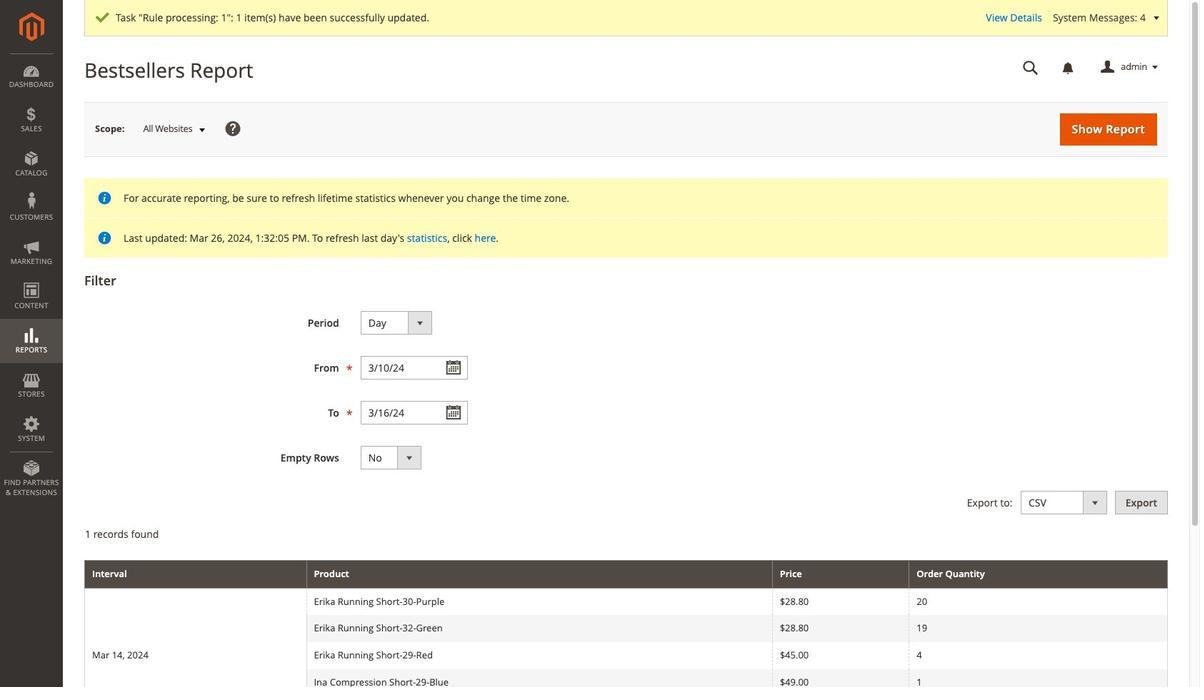 Task type: locate. For each thing, give the bounding box(es) containing it.
menu bar
[[0, 54, 63, 505]]

None text field
[[1013, 55, 1049, 80], [361, 401, 468, 425], [1013, 55, 1049, 80], [361, 401, 468, 425]]

None text field
[[361, 356, 468, 380]]



Task type: describe. For each thing, give the bounding box(es) containing it.
magento admin panel image
[[19, 12, 44, 41]]



